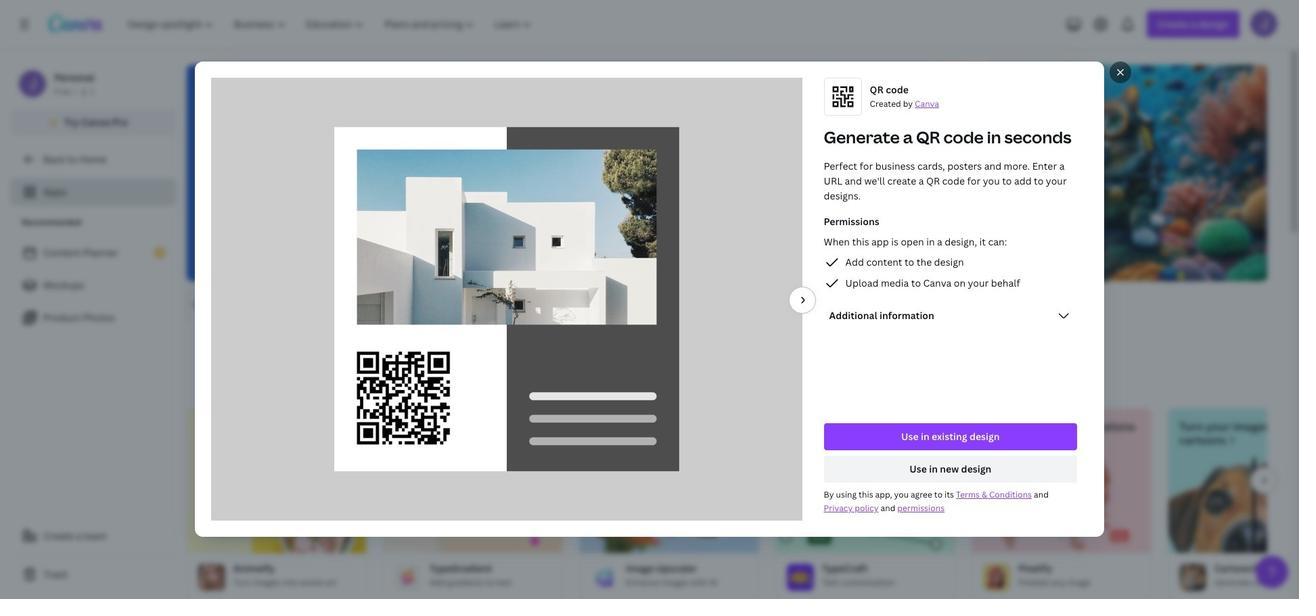 Task type: locate. For each thing, give the bounding box(es) containing it.
0 vertical spatial typecraft image
[[776, 458, 955, 554]]

0 vertical spatial cartoonify image
[[1169, 458, 1300, 554]]

list
[[11, 240, 176, 332], [824, 255, 1078, 292]]

typecraft image
[[776, 458, 955, 554], [787, 564, 814, 591]]

animeify image
[[187, 458, 366, 554], [198, 564, 225, 591]]

top level navigation element
[[119, 11, 544, 38]]

image upscaler image
[[580, 458, 759, 554], [591, 564, 618, 591]]

an image with a cursor next to a text box containing the prompt "a cat going scuba diving" to generate an image. the generated image of a cat doing scuba diving is behind the text box. image
[[883, 65, 1268, 282]]

1 vertical spatial animeify image
[[198, 564, 225, 591]]

1 vertical spatial typecraft image
[[787, 564, 814, 591]]

0 vertical spatial animeify image
[[187, 458, 366, 554]]

pixelify image
[[973, 458, 1151, 554], [983, 564, 1011, 591]]

typegradient image
[[384, 458, 562, 554]]

typegradient image
[[395, 564, 422, 591]]

cartoonify image
[[1169, 458, 1300, 554], [1180, 564, 1207, 591]]



Task type: describe. For each thing, give the bounding box(es) containing it.
1 vertical spatial pixelify image
[[983, 564, 1011, 591]]

1 horizontal spatial list
[[824, 255, 1078, 292]]

0 horizontal spatial list
[[11, 240, 176, 332]]

0 vertical spatial image upscaler image
[[580, 458, 759, 554]]

0 vertical spatial pixelify image
[[973, 458, 1151, 554]]

1 vertical spatial image upscaler image
[[591, 564, 618, 591]]

1 vertical spatial cartoonify image
[[1180, 564, 1207, 591]]

Input field to search for apps search field
[[214, 293, 422, 319]]



Task type: vqa. For each thing, say whether or not it's contained in the screenshot.
Cartoonify image
yes



